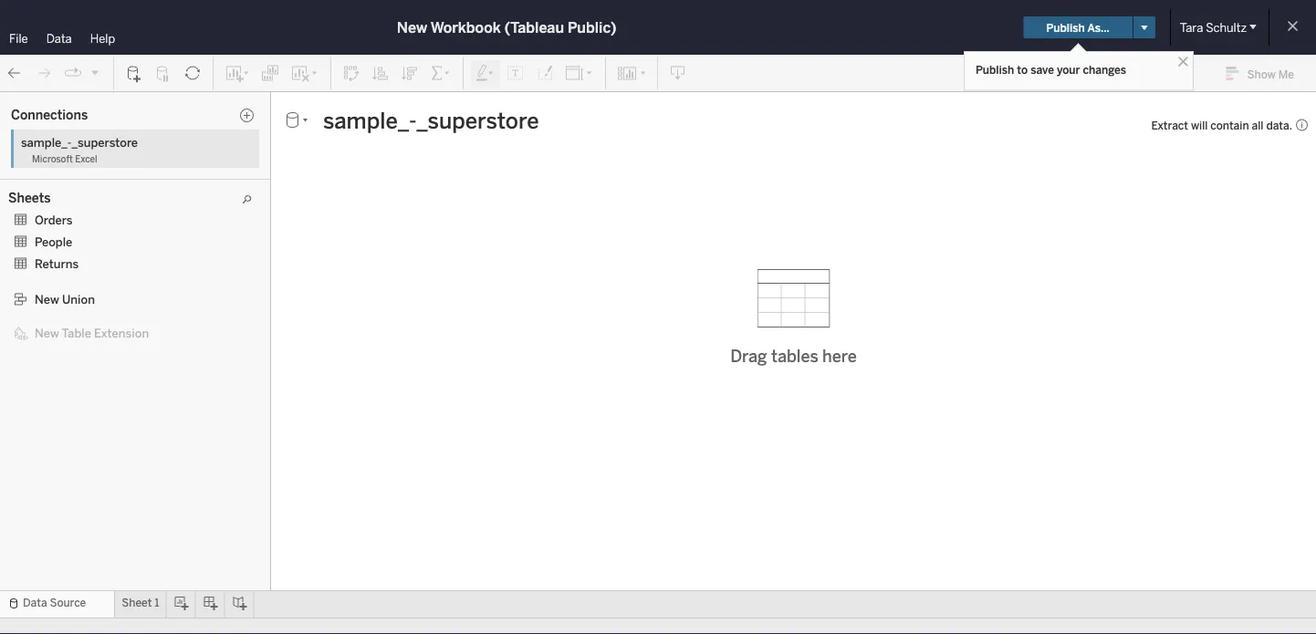 Task type: describe. For each thing, give the bounding box(es) containing it.
undo image
[[5, 64, 24, 83]]

format workbook image
[[536, 64, 554, 83]]

will
[[1191, 118, 1208, 132]]

(tableau
[[504, 19, 564, 36]]

Search text field
[[5, 158, 124, 180]]

sheets
[[8, 191, 51, 206]]

extract will contain all data.
[[1151, 118, 1292, 132]]

refresh data source image
[[183, 64, 202, 83]]

tara
[[1180, 20, 1203, 35]]

show me button
[[1218, 59, 1311, 88]]

close image
[[1175, 53, 1192, 70]]

0 vertical spatial data
[[46, 31, 72, 46]]

extension
[[94, 326, 149, 340]]

save
[[1031, 63, 1054, 76]]

people
[[35, 235, 72, 249]]

pause auto updates image
[[154, 64, 172, 83]]

2 vertical spatial data
[[23, 596, 47, 610]]

here
[[822, 347, 857, 366]]

analytics
[[84, 97, 136, 112]]

data source
[[23, 596, 86, 610]]

new union
[[35, 292, 95, 307]]

microsoft
[[32, 153, 73, 164]]

_superstore for sample_-_superstore
[[70, 124, 131, 137]]

schultz
[[1206, 20, 1247, 35]]

marks
[[210, 193, 242, 207]]

sheet
[[122, 596, 152, 610]]

changes
[[1083, 63, 1126, 76]]

sheet 1
[[122, 596, 159, 610]]

as...
[[1087, 21, 1110, 34]]

1 vertical spatial data
[[11, 97, 38, 112]]

sample_-_superstore microsoft excel
[[21, 135, 138, 164]]

tooltip
[[253, 320, 285, 333]]

show
[[1247, 67, 1276, 81]]

show/hide cards image
[[617, 64, 646, 83]]

sample_-_superstore
[[23, 124, 131, 137]]

all
[[1252, 118, 1264, 132]]

publish for publish to save your changes
[[976, 63, 1014, 76]]

new workbook (tableau public)
[[397, 19, 616, 36]]

tables
[[771, 347, 818, 366]]

download image
[[669, 64, 687, 83]]

publish to save your changes
[[976, 63, 1126, 76]]

1
[[155, 596, 159, 610]]

size
[[259, 269, 279, 282]]

sort ascending image
[[371, 64, 390, 83]]



Task type: locate. For each thing, give the bounding box(es) containing it.
excel
[[75, 153, 97, 164]]

sample_-
[[23, 124, 70, 137], [21, 135, 72, 150]]

new table extension
[[35, 326, 149, 340]]

returns
[[35, 256, 79, 271]]

drag
[[730, 347, 767, 366]]

publish for publish as...
[[1046, 21, 1085, 34]]

fit image
[[565, 64, 594, 83]]

_superstore down analytics
[[70, 124, 131, 137]]

workbook
[[431, 19, 501, 36]]

show me
[[1247, 67, 1294, 81]]

sample_- for sample_-_superstore
[[23, 124, 70, 137]]

swap rows and columns image
[[342, 64, 360, 83]]

new up 'sort descending' image
[[397, 19, 427, 36]]

totals image
[[430, 64, 452, 83]]

None text field
[[316, 107, 1135, 135]]

new for new workbook (tableau public)
[[397, 19, 427, 36]]

extract
[[1151, 118, 1188, 132]]

publish
[[1046, 21, 1085, 34], [976, 63, 1014, 76]]

table
[[62, 326, 91, 340]]

new for new table extension
[[35, 326, 59, 340]]

to
[[1017, 63, 1028, 76]]

your
[[1057, 63, 1080, 76]]

publish left "to"
[[976, 63, 1014, 76]]

sample_- down connections
[[23, 124, 70, 137]]

replay animation image
[[64, 64, 82, 82], [89, 67, 100, 78]]

data up redo image
[[46, 31, 72, 46]]

union
[[62, 292, 95, 307]]

pages
[[210, 98, 241, 111]]

new left table
[[35, 326, 59, 340]]

clear sheet image
[[290, 64, 319, 83]]

new worksheet image
[[225, 64, 250, 83]]

new data source image
[[125, 64, 143, 83]]

connections
[[11, 107, 88, 123]]

highlight image
[[475, 64, 496, 83]]

0 vertical spatial new
[[397, 19, 427, 36]]

help
[[90, 31, 115, 46]]

new
[[397, 19, 427, 36], [35, 292, 59, 307], [35, 326, 59, 340]]

data left source
[[23, 596, 47, 610]]

duplicate image
[[261, 64, 279, 83]]

sort descending image
[[401, 64, 419, 83]]

rows
[[378, 128, 405, 141]]

drag tables here
[[730, 347, 857, 366]]

sample_- up microsoft
[[21, 135, 72, 150]]

new left union
[[35, 292, 59, 307]]

orders
[[35, 213, 73, 227]]

sample_- for sample_-_superstore microsoft excel
[[21, 135, 72, 150]]

tables
[[16, 190, 52, 205]]

publish left the as...
[[1046, 21, 1085, 34]]

_superstore for sample_-_superstore microsoft excel
[[72, 135, 138, 150]]

1 horizontal spatial replay animation image
[[89, 67, 100, 78]]

1 vertical spatial publish
[[976, 63, 1014, 76]]

columns
[[378, 97, 424, 110]]

tara schultz
[[1180, 20, 1247, 35]]

2 vertical spatial new
[[35, 326, 59, 340]]

_superstore up excel
[[72, 135, 138, 150]]

file
[[9, 31, 28, 46]]

_superstore
[[70, 124, 131, 137], [72, 135, 138, 150]]

data down the undo image
[[11, 97, 38, 112]]

new for new union
[[35, 292, 59, 307]]

replay animation image down help
[[89, 67, 100, 78]]

1 horizontal spatial publish
[[1046, 21, 1085, 34]]

public)
[[568, 19, 616, 36]]

sample_- inside sample_-_superstore microsoft excel
[[21, 135, 72, 150]]

0 horizontal spatial publish
[[976, 63, 1014, 76]]

_superstore inside sample_-_superstore microsoft excel
[[72, 135, 138, 150]]

show labels image
[[507, 64, 525, 83]]

publish inside button
[[1046, 21, 1085, 34]]

source
[[50, 596, 86, 610]]

contain
[[1210, 118, 1249, 132]]

data
[[46, 31, 72, 46], [11, 97, 38, 112], [23, 596, 47, 610]]

1 vertical spatial new
[[35, 292, 59, 307]]

publish as...
[[1046, 21, 1110, 34]]

0 vertical spatial publish
[[1046, 21, 1085, 34]]

replay animation image right redo image
[[64, 64, 82, 82]]

0 horizontal spatial replay animation image
[[64, 64, 82, 82]]

me
[[1278, 67, 1294, 81]]

data.
[[1266, 118, 1292, 132]]

publish as... button
[[1024, 16, 1132, 38]]

collapse image
[[167, 99, 178, 110]]

redo image
[[35, 64, 53, 83]]



Task type: vqa. For each thing, say whether or not it's contained in the screenshot.
3rd Jason Yang ICON from the right
no



